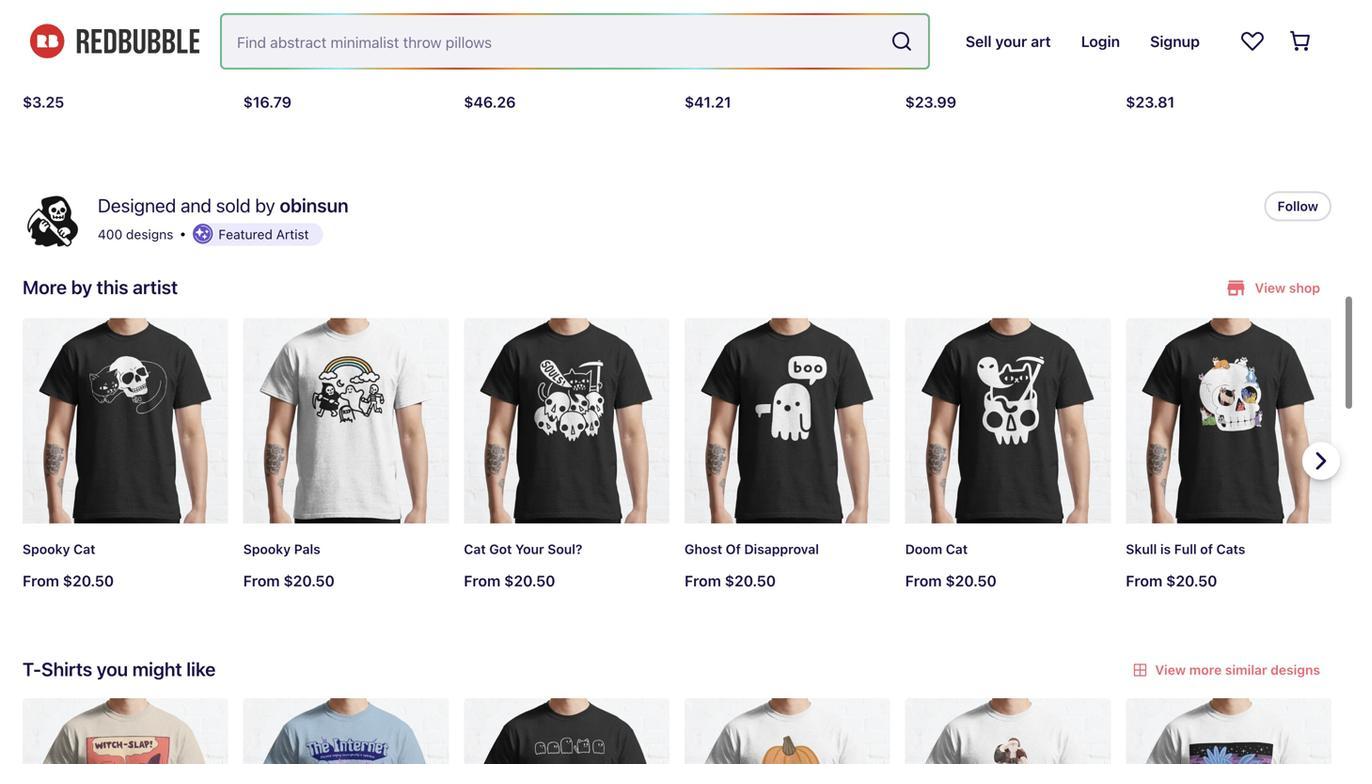 Task type: locate. For each thing, give the bounding box(es) containing it.
5 from from the left
[[905, 572, 942, 590]]

2 $20.50 from the left
[[284, 572, 335, 590]]

from $20.50 down spooky cat
[[23, 572, 114, 590]]

2 cat from the left
[[464, 542, 486, 557]]

by left this at the left of the page
[[71, 276, 92, 298]]

1 cat from the left
[[73, 542, 95, 557]]

from down doom on the right
[[905, 572, 942, 590]]

pullover up $46.26
[[464, 63, 515, 78]]

from $20.50 for ghost of disapproval
[[685, 572, 776, 590]]

spooky pals
[[243, 542, 320, 557]]

item preview, sticker designed and sold by obinsun. image
[[23, 0, 228, 45]]

None field
[[222, 15, 928, 68]]

like
[[186, 658, 216, 680]]

1 pullover from the left
[[464, 63, 515, 78]]

redbubble logo image
[[30, 24, 199, 59]]

item preview, cat got your soul? designed and sold by obinsun. image
[[464, 318, 670, 524]]

$3.25
[[23, 93, 64, 111]]

1 vertical spatial by
[[71, 276, 92, 298]]

3 from from the left
[[464, 572, 501, 590]]

from $20.50 down the is
[[1126, 572, 1217, 590]]

cat got your soul?
[[464, 542, 583, 557]]

spooky for spooky cat
[[23, 542, 70, 557]]

artist
[[276, 227, 309, 242]]

from $20.50
[[23, 572, 114, 590], [243, 572, 335, 590], [464, 572, 555, 590], [685, 572, 776, 590], [905, 572, 997, 590], [1126, 572, 1217, 590]]

shirts
[[41, 658, 92, 680]]

item preview, pumpkin boy designed and sold by misscassiebee. image
[[685, 699, 890, 765]]

$3.25 link
[[23, 0, 228, 126]]

from down spooky pals
[[243, 572, 280, 590]]

1 $20.50 from the left
[[63, 572, 114, 590]]

6 $20.50 from the left
[[1166, 572, 1217, 590]]

4 from from the left
[[685, 572, 721, 590]]

from $20.50 down got
[[464, 572, 555, 590]]

by
[[255, 194, 275, 216], [71, 276, 92, 298]]

6 from from the left
[[1126, 572, 1163, 590]]

$20.50 down skull is full of cats
[[1166, 572, 1217, 590]]

2 from $20.50 from the left
[[243, 572, 335, 590]]

from for skull is full of cats
[[1126, 572, 1163, 590]]

3 $20.50 from the left
[[504, 572, 555, 590]]

0 horizontal spatial spooky
[[23, 542, 70, 557]]

doom cat
[[905, 542, 968, 557]]

$20.50 down ghost of disapproval
[[725, 572, 776, 590]]

item preview, poster designed and sold by obinsun. image
[[243, 0, 449, 45]]

$20.50 down your
[[504, 572, 555, 590]]

from $20.50 down of at bottom
[[685, 572, 776, 590]]

by up the featured artist
[[255, 194, 275, 216]]

1 horizontal spatial cat
[[464, 542, 486, 557]]

from $20.50 down the doom cat
[[905, 572, 997, 590]]

6 from $20.50 from the left
[[1126, 572, 1217, 590]]

1 spooky from the left
[[23, 542, 70, 557]]

from $20.50 for doom cat
[[905, 572, 997, 590]]

pullover up the $41.21
[[685, 63, 736, 78]]

1 from $20.50 from the left
[[23, 572, 114, 590]]

skull
[[1126, 542, 1157, 557]]

2 pullover from the left
[[685, 63, 736, 78]]

from for doom cat
[[905, 572, 942, 590]]

from down ghost
[[685, 572, 721, 590]]

5 from $20.50 from the left
[[905, 572, 997, 590]]

from down the "skull" on the right
[[1126, 572, 1163, 590]]

disapproval
[[744, 542, 819, 557]]

from for ghost of disapproval
[[685, 572, 721, 590]]

1 from from the left
[[23, 572, 59, 590]]

more by this artist
[[23, 276, 178, 298]]

this
[[97, 276, 128, 298]]

item preview, the internet designed and sold by wytrab8. image
[[243, 699, 449, 765]]

pals
[[294, 542, 320, 557]]

from
[[23, 572, 59, 590], [243, 572, 280, 590], [464, 572, 501, 590], [685, 572, 721, 590], [905, 572, 942, 590], [1126, 572, 1163, 590]]

pullover for $41.21
[[685, 63, 736, 78]]

2 spooky from the left
[[243, 542, 291, 557]]

1 horizontal spatial pullover
[[685, 63, 736, 78]]

cat
[[73, 542, 95, 557], [464, 542, 486, 557], [946, 542, 968, 557]]

pullover
[[464, 63, 515, 78], [685, 63, 736, 78]]

$20.50
[[63, 572, 114, 590], [284, 572, 335, 590], [504, 572, 555, 590], [725, 572, 776, 590], [946, 572, 997, 590], [1166, 572, 1217, 590]]

from for cat got your soul?
[[464, 572, 501, 590]]

0 vertical spatial by
[[255, 194, 275, 216]]

item preview, baseball cap designed and sold by obinsun. image
[[1126, 0, 1332, 45]]

3 cat from the left
[[946, 542, 968, 557]]

0 horizontal spatial cat
[[73, 542, 95, 557]]

you
[[97, 658, 128, 680]]

$16.79
[[243, 93, 292, 111]]

iphone
[[905, 63, 949, 78]]

spooky
[[23, 542, 70, 557], [243, 542, 291, 557]]

is
[[1161, 542, 1171, 557]]

2 from from the left
[[243, 572, 280, 590]]

featured
[[219, 227, 273, 242]]

from down spooky cat
[[23, 572, 59, 590]]

case
[[982, 63, 1014, 78]]

item preview, iphone soft case designed and sold by obinsun. image
[[905, 0, 1111, 45]]

0 horizontal spatial pullover
[[464, 63, 515, 78]]

Search term search field
[[222, 15, 883, 68]]

more
[[23, 276, 67, 298]]

item preview, doom cat designed and sold by obinsun. image
[[905, 318, 1111, 524]]

pullover hoodie
[[464, 63, 564, 78]]

5 $20.50 from the left
[[946, 572, 997, 590]]

soft
[[952, 63, 979, 78]]

1 horizontal spatial by
[[255, 194, 275, 216]]

$41.21
[[685, 93, 731, 111]]

$20.50 down "pals" at the bottom left of the page
[[284, 572, 335, 590]]

sold
[[216, 194, 251, 216]]

0 horizontal spatial by
[[71, 276, 92, 298]]

400 designs
[[98, 227, 173, 242]]

from $20.50 down spooky pals
[[243, 572, 335, 590]]

from $20.50 for skull is full of cats
[[1126, 572, 1217, 590]]

from for spooky cat
[[23, 572, 59, 590]]

item preview, pullover sweatshirt designed and sold by obinsun. image
[[685, 0, 890, 45]]

poster
[[243, 63, 285, 78]]

3 from $20.50 from the left
[[464, 572, 555, 590]]

item preview, spooky pals designed and sold by obinsun. image
[[243, 318, 449, 524]]

iphone soft case
[[905, 63, 1014, 78]]

item preview, witch-slap designed and sold by wytrab8. image
[[23, 699, 228, 765]]

from down got
[[464, 572, 501, 590]]

$20.50 for spooky cat
[[63, 572, 114, 590]]

4 $20.50 from the left
[[725, 572, 776, 590]]

ghost
[[685, 542, 722, 557]]

1 horizontal spatial spooky
[[243, 542, 291, 557]]

$20.50 for cat got your soul?
[[504, 572, 555, 590]]

from $20.50 for cat got your soul?
[[464, 572, 555, 590]]

ghost of disapproval
[[685, 542, 819, 557]]

item preview, chunky ole santa clause designed and sold by misscassiebee. image
[[905, 699, 1111, 765]]

full
[[1174, 542, 1197, 557]]

2 horizontal spatial cat
[[946, 542, 968, 557]]

featured artist
[[219, 227, 309, 242]]

item preview, skull is full of cats designed and sold by obinsun. image
[[1126, 318, 1332, 524]]

4 from $20.50 from the left
[[685, 572, 776, 590]]

$23.81
[[1126, 93, 1175, 111]]

artist
[[133, 276, 178, 298]]

$20.50 down spooky cat
[[63, 572, 114, 590]]

$20.50 down the doom cat
[[946, 572, 997, 590]]



Task type: describe. For each thing, give the bounding box(es) containing it.
might
[[132, 658, 182, 680]]

item preview, the second cycle  designed and sold by jackteagle. image
[[1126, 699, 1332, 765]]

your
[[515, 542, 544, 557]]

sweatshirt
[[739, 63, 807, 78]]

obinsun
[[280, 194, 349, 216]]

designed
[[98, 194, 176, 216]]

400
[[98, 227, 122, 242]]

$20.50 for ghost of disapproval
[[725, 572, 776, 590]]

soul?
[[548, 542, 583, 557]]

item preview, cat and ghosts designed and sold by joshsavard. image
[[464, 699, 670, 765]]

t-
[[23, 658, 41, 680]]

pullover for $46.26
[[464, 63, 515, 78]]

$46.26
[[464, 93, 516, 111]]

doom
[[905, 542, 943, 557]]

cat for doom cat
[[946, 542, 968, 557]]

from $20.50 for spooky cat
[[23, 572, 114, 590]]

$20.50 for doom cat
[[946, 572, 997, 590]]

from $20.50 for spooky pals
[[243, 572, 335, 590]]

of
[[726, 542, 741, 557]]

from for spooky pals
[[243, 572, 280, 590]]

pullover sweatshirt
[[685, 63, 807, 78]]

designs
[[126, 227, 173, 242]]

t-shirts you might like
[[23, 658, 216, 680]]

hoodie
[[518, 63, 564, 78]]

spooky for spooky pals
[[243, 542, 291, 557]]

cats
[[1217, 542, 1246, 557]]

$20.50 for skull is full of cats
[[1166, 572, 1217, 590]]

of
[[1200, 542, 1213, 557]]

cat for spooky cat
[[73, 542, 95, 557]]

item preview, spooky cat designed and sold by obinsun. image
[[23, 318, 228, 524]]

item preview, ghost of disapproval designed and sold by obinsun. image
[[685, 318, 890, 524]]

and
[[181, 194, 212, 216]]

$23.99
[[905, 93, 957, 111]]

skull is full of cats
[[1126, 542, 1246, 557]]

designed and sold by obinsun
[[98, 194, 349, 216]]

item preview, pullover hoodie designed and sold by obinsun. image
[[464, 0, 670, 45]]

spooky cat
[[23, 542, 95, 557]]

obinsun link
[[280, 191, 349, 220]]

$23.81 link
[[1126, 0, 1332, 126]]

$20.50 for spooky pals
[[284, 572, 335, 590]]

got
[[489, 542, 512, 557]]



Task type: vqa. For each thing, say whether or not it's contained in the screenshot.
Case
yes



